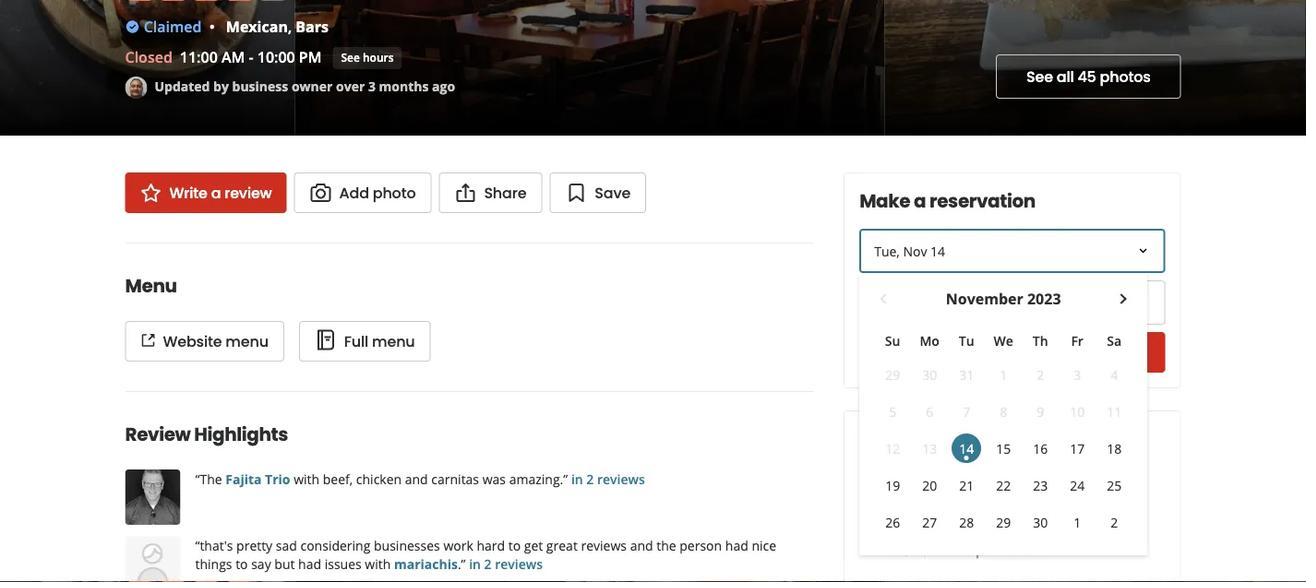 Task type: describe. For each thing, give the bounding box(es) containing it.
-
[[249, 47, 253, 67]]

11
[[1107, 403, 1122, 421]]

website menu link
[[125, 321, 284, 362]]

work
[[443, 537, 473, 554]]

fajita
[[225, 470, 262, 488]]

0 vertical spatial reviews
[[597, 470, 645, 488]]

29 inside cell
[[885, 366, 900, 384]]

see for see all 45 photos
[[1027, 66, 1053, 87]]

reservation
[[930, 188, 1036, 214]]

see for see hours
[[341, 50, 360, 65]]

fri dec 1, 2023 cell
[[1063, 508, 1092, 537]]

delivery
[[874, 475, 933, 495]]

full menu link
[[299, 321, 431, 362]]

wed nov 8, 2023 cell
[[989, 397, 1018, 427]]

2 vertical spatial reviews
[[495, 555, 543, 573]]

all
[[1057, 66, 1074, 87]]

and inside " that's pretty sad considering businesses work hard to get great reviews and the person had nice things to say but had issues with
[[630, 537, 653, 554]]

fr
[[1071, 332, 1084, 349]]

fri nov 3, 2023 cell
[[1063, 360, 1092, 390]]

order
[[860, 427, 912, 452]]

9
[[1037, 403, 1044, 421]]

2 down hard
[[484, 555, 492, 573]]

tue nov 7, 2023 cell
[[952, 397, 981, 427]]

mariachis
[[394, 555, 458, 573]]

pick
[[941, 541, 965, 559]]

1 vertical spatial 25
[[1021, 541, 1036, 559]]

sun nov 5, 2023 cell
[[878, 397, 908, 427]]

photo of tulum mexican restaurant and tequila bar - austin, tx, us. fajitas caribenas! image
[[0, 0, 295, 136]]

nice
[[752, 537, 776, 554]]

row containing 19
[[874, 467, 1133, 504]]

see all 45 photos
[[1027, 66, 1151, 87]]

1 for wed nov 1, 2023 cell
[[1000, 366, 1007, 384]]

5
[[889, 403, 897, 421]]

full menu
[[344, 331, 415, 352]]

mexican link
[[226, 17, 288, 36]]

1 vertical spatial had
[[298, 555, 321, 573]]

write a review
[[169, 182, 272, 203]]

add photo
[[339, 182, 416, 203]]

but
[[275, 555, 295, 573]]

24 camera v2 image
[[310, 182, 332, 204]]

write a review link
[[125, 173, 287, 213]]

ago
[[432, 77, 455, 95]]

sat nov 4, 2023 cell
[[1100, 360, 1129, 390]]

2 inside cell
[[1037, 366, 1044, 384]]

owner
[[292, 77, 333, 95]]

tab list containing delivery
[[860, 475, 1035, 511]]

3 inside cell
[[1074, 366, 1081, 384]]

website
[[163, 331, 222, 352]]

region inside review highlights element
[[110, 470, 829, 583]]

save
[[595, 182, 631, 203]]

hours
[[363, 50, 394, 65]]

24 save outline v2 image
[[565, 182, 587, 204]]

mon oct 30, 2023 cell
[[915, 360, 945, 390]]

15-
[[1002, 541, 1021, 559]]

" for " the fajita trio with beef, chicken and carnitas was amazing. " in 2 reviews
[[195, 470, 200, 488]]

review
[[225, 182, 272, 203]]

full
[[344, 331, 368, 352]]

photos
[[1100, 66, 1151, 87]]

chicken
[[356, 470, 402, 488]]

mo
[[920, 332, 940, 349]]

2023
[[1027, 289, 1061, 309]]

things
[[195, 555, 232, 573]]

row containing 29
[[874, 356, 1133, 393]]

was
[[483, 470, 506, 488]]

4
[[1111, 366, 1118, 384]]

updated
[[155, 77, 210, 95]]

in 2 reviews button for amazing.
[[568, 470, 645, 488]]

tue oct 31, 2023 cell
[[952, 360, 981, 390]]

issues
[[325, 555, 362, 573]]

mon nov 13, 2023 cell
[[915, 434, 945, 463]]

write
[[169, 182, 207, 203]]

find a table link
[[860, 332, 1166, 373]]

sa
[[1107, 332, 1122, 349]]

make a reservation
[[860, 188, 1036, 214]]

mins
[[1039, 541, 1068, 559]]

over
[[336, 77, 365, 95]]

no fees
[[860, 541, 910, 559]]

a for review
[[211, 182, 221, 203]]

0 horizontal spatial "
[[461, 555, 466, 573]]

months
[[379, 77, 429, 95]]

fri nov 10, 2023 cell
[[1063, 397, 1092, 427]]

november 2023 grid
[[874, 288, 1133, 541]]

2 right amazing.
[[587, 470, 594, 488]]

food
[[916, 427, 960, 452]]

mon nov 6, 2023 cell
[[915, 397, 945, 427]]

26
[[885, 514, 900, 531]]

takeout tab panel
[[860, 511, 1035, 519]]

carnitas
[[431, 470, 479, 488]]

see hours
[[341, 50, 394, 65]]

6
[[926, 403, 933, 421]]

add photo link
[[294, 173, 431, 213]]

0 horizontal spatial in
[[469, 555, 481, 573]]

by
[[213, 77, 229, 95]]

1 vertical spatial to
[[236, 555, 248, 573]]

mariachis button
[[394, 555, 458, 573]]

14
[[959, 440, 974, 457]]

18
[[1107, 440, 1122, 457]]

add
[[339, 182, 369, 203]]

1 horizontal spatial to
[[508, 537, 521, 554]]

17
[[1070, 440, 1085, 457]]

0 horizontal spatial 3
[[368, 77, 376, 95]]

25 inside november 2023 grid
[[1107, 477, 1122, 494]]

photo of tulum mexican restaurant and tequila bar - austin, tx, us. image
[[295, 0, 885, 136]]

we
[[994, 332, 1013, 349]]

th
[[1033, 332, 1048, 349]]

a for reservation
[[914, 188, 926, 214]]

31
[[959, 366, 974, 384]]

considering
[[300, 537, 371, 554]]

menu element
[[96, 243, 814, 362]]



Task type: vqa. For each thing, say whether or not it's contained in the screenshot.
row containing 29
yes



Task type: locate. For each thing, give the bounding box(es) containing it.
reviews right amazing.
[[597, 470, 645, 488]]

see all 45 photos link
[[996, 54, 1181, 99]]

region containing "
[[110, 470, 829, 583]]

2 right fri dec 1, 2023 cell
[[1111, 514, 1118, 531]]

in right "."
[[469, 555, 481, 573]]

no
[[860, 541, 878, 559]]

0 vertical spatial 3
[[368, 77, 376, 95]]

" down "review highlights"
[[195, 470, 200, 488]]

0 horizontal spatial see
[[341, 50, 360, 65]]

2 menu from the left
[[372, 331, 415, 352]]

1 horizontal spatial see
[[1027, 66, 1053, 87]]

tu
[[959, 332, 974, 349]]

1 for fri dec 1, 2023 cell
[[1074, 514, 1081, 531]]

takeout
[[962, 475, 1020, 495]]

0 vertical spatial 1
[[1000, 366, 1007, 384]]

5 row from the top
[[874, 467, 1133, 504]]

a right find
[[1003, 343, 1012, 363]]

region
[[110, 470, 829, 583]]

closed
[[125, 47, 172, 67]]

25 down 18
[[1107, 477, 1122, 494]]

1 vertical spatial see
[[1027, 66, 1053, 87]]

4 row from the top
[[874, 430, 1133, 467]]

the
[[657, 537, 676, 554]]

pretty
[[236, 537, 272, 554]]

get
[[524, 537, 543, 554]]

to left say
[[236, 555, 248, 573]]

had left nice
[[725, 537, 748, 554]]

0 vertical spatial and
[[405, 470, 428, 488]]

review highlights element
[[96, 391, 829, 583]]

24 star v2 image
[[140, 182, 162, 204]]

with right trio
[[294, 470, 320, 488]]

1 horizontal spatial in
[[571, 470, 583, 488]]

16 claim filled v2 image
[[125, 19, 140, 34]]

0 horizontal spatial and
[[405, 470, 428, 488]]

0 horizontal spatial 29
[[885, 366, 900, 384]]

1 horizontal spatial 29
[[996, 514, 1011, 531]]

menu inside the full menu link
[[372, 331, 415, 352]]

bars
[[296, 17, 329, 36]]

"
[[563, 470, 568, 488], [461, 555, 466, 573]]

reviews inside " that's pretty sad considering businesses work hard to get great reviews and the person had nice things to say but had issues with
[[581, 537, 627, 554]]

say
[[251, 555, 271, 573]]

0 horizontal spatial 30
[[922, 366, 937, 384]]

row
[[874, 325, 1133, 356], [874, 356, 1133, 393], [874, 393, 1133, 430], [874, 430, 1133, 467], [874, 467, 1133, 504], [874, 504, 1133, 541]]

0 horizontal spatial with
[[294, 470, 320, 488]]

.
[[458, 555, 461, 573]]

row containing 5
[[874, 393, 1133, 430]]

see inside 'link'
[[341, 50, 360, 65]]

1 horizontal spatial 30
[[1033, 514, 1048, 531]]

highlights
[[194, 422, 288, 448]]

am
[[222, 47, 245, 67]]

0 vertical spatial 30
[[922, 366, 937, 384]]

2 horizontal spatial in
[[987, 541, 999, 559]]

to left get
[[508, 537, 521, 554]]

6 row from the top
[[874, 504, 1133, 541]]

0 vertical spatial to
[[508, 537, 521, 554]]

1 vertical spatial "
[[195, 537, 200, 554]]

in 2 reviews button down hard
[[466, 555, 543, 573]]

2 row from the top
[[874, 356, 1133, 393]]

bars link
[[296, 17, 329, 36]]

share button
[[439, 173, 542, 213]]

1 horizontal spatial 3
[[1074, 366, 1081, 384]]

1 vertical spatial 1
[[1074, 514, 1081, 531]]

updated by business owner over 3 months ago
[[155, 77, 455, 95]]

1 menu from the left
[[226, 331, 268, 352]]

1 horizontal spatial a
[[914, 188, 926, 214]]

0 horizontal spatial menu
[[226, 331, 268, 352]]

had right but
[[298, 555, 321, 573]]

closed 11:00 am - 10:00 pm
[[125, 47, 322, 67]]

1 horizontal spatial had
[[725, 537, 748, 554]]

" down work
[[461, 555, 466, 573]]

a for table
[[1003, 343, 1012, 363]]

mexican , bars
[[226, 17, 329, 36]]

in 2 reviews button for great
[[466, 555, 543, 573]]

in right amazing.
[[571, 470, 583, 488]]

1 down find a table
[[1000, 366, 1007, 384]]

1 down 24
[[1074, 514, 1081, 531]]

in 2 reviews button right amazing.
[[568, 470, 645, 488]]

1 vertical spatial "
[[461, 555, 466, 573]]

sat nov 11, 2023 cell
[[1100, 397, 1129, 427]]

row containing 12
[[874, 430, 1133, 467]]

row group
[[874, 356, 1133, 541]]

1 row from the top
[[874, 325, 1133, 356]]

15
[[996, 440, 1011, 457]]

and right chicken
[[405, 470, 428, 488]]

with down businesses
[[365, 555, 391, 573]]

0 vertical spatial "
[[563, 470, 568, 488]]

0 horizontal spatial a
[[211, 182, 221, 203]]

amazing.
[[509, 470, 563, 488]]

business
[[232, 77, 288, 95]]

beef,
[[323, 470, 353, 488]]

2
[[1037, 366, 1044, 384], [587, 470, 594, 488], [1111, 514, 1118, 531], [484, 555, 492, 573]]

november 2023
[[946, 289, 1061, 309]]

" for " that's pretty sad considering businesses work hard to get great reviews and the person had nice things to say but had issues with
[[195, 537, 200, 554]]

menu right full
[[372, 331, 415, 352]]

in right the up
[[987, 541, 999, 559]]

su
[[885, 332, 901, 349]]

row containing 26
[[874, 504, 1133, 541]]

27
[[922, 514, 937, 531]]

up
[[968, 541, 984, 559]]

1 horizontal spatial with
[[365, 555, 391, 573]]

menu right the website
[[226, 331, 268, 352]]

10:00
[[257, 47, 295, 67]]

sat dec 2, 2023 cell
[[1100, 508, 1129, 537]]

2 down the table
[[1037, 366, 1044, 384]]

Select a date text field
[[860, 229, 1166, 273]]

that's
[[200, 537, 233, 554]]

person
[[680, 537, 722, 554]]

16 external link v2 image
[[141, 333, 156, 348]]

with inside " that's pretty sad considering businesses work hard to get great reviews and the person had nice things to say but had issues with
[[365, 555, 391, 573]]

29 up pick up in 15-25 mins
[[996, 514, 1011, 531]]

0 vertical spatial see
[[341, 50, 360, 65]]

0 vertical spatial had
[[725, 537, 748, 554]]

None field
[[861, 282, 1007, 323]]

45
[[1078, 66, 1096, 87]]

christinr h. image
[[125, 536, 180, 583]]

25
[[1107, 477, 1122, 494], [1021, 541, 1036, 559]]

mariachis . " in 2 reviews
[[394, 555, 543, 573]]

" the fajita trio with beef, chicken and carnitas was amazing. " in 2 reviews
[[195, 470, 645, 488]]

24 share v2 image
[[455, 182, 477, 204]]

fees
[[881, 541, 910, 559]]

2 inside cell
[[1111, 514, 1118, 531]]

matt b. image
[[125, 470, 180, 525]]

" up the 'great' on the left bottom of page
[[563, 470, 568, 488]]

see left hours
[[341, 50, 360, 65]]

1 vertical spatial in 2 reviews button
[[466, 555, 543, 573]]

0 horizontal spatial had
[[298, 555, 321, 573]]

1 horizontal spatial 25
[[1107, 477, 1122, 494]]

tue nov 14, 2023 cell
[[948, 430, 985, 467]]

1 vertical spatial 30
[[1033, 514, 1048, 531]]

claimed
[[144, 17, 202, 36]]

1 vertical spatial with
[[365, 555, 391, 573]]

tab list
[[860, 475, 1035, 511]]

menu for full menu
[[372, 331, 415, 352]]

0 vertical spatial 29
[[885, 366, 900, 384]]

reviews down get
[[495, 555, 543, 573]]

0 horizontal spatial in 2 reviews button
[[466, 555, 543, 573]]

table
[[1016, 343, 1057, 363]]

30
[[922, 366, 937, 384], [1033, 514, 1048, 531]]

wed nov 1, 2023 cell
[[989, 360, 1018, 390]]

1 horizontal spatial "
[[563, 470, 568, 488]]

trio
[[265, 470, 290, 488]]

30 down mo
[[922, 366, 937, 384]]

row group containing 29
[[874, 356, 1133, 541]]

menu
[[125, 273, 177, 299]]

3 row from the top
[[874, 393, 1133, 430]]

see hours link
[[333, 47, 402, 69]]

,
[[288, 17, 292, 36]]

" up things
[[195, 537, 200, 554]]

sun nov 12, 2023 cell
[[878, 434, 908, 463]]

order food
[[860, 427, 960, 452]]

november
[[946, 289, 1024, 309]]

menu inside website menu link
[[226, 331, 268, 352]]

photo of tulum mexican restaurant and tequila bar - austin, tx, us. sopapillas image
[[885, 0, 1306, 136]]

thu nov 2, 2023 cell
[[1026, 360, 1055, 390]]

1 horizontal spatial 1
[[1074, 514, 1081, 531]]

7
[[963, 403, 970, 421]]

a
[[211, 182, 221, 203], [914, 188, 926, 214], [1003, 343, 1012, 363]]

1 " from the top
[[195, 470, 200, 488]]

sun oct 29, 2023 cell
[[878, 360, 908, 390]]

12
[[885, 440, 900, 457]]

pick up in 15-25 mins
[[941, 541, 1068, 559]]

see left all
[[1027, 66, 1053, 87]]

make
[[860, 188, 910, 214]]

1 vertical spatial reviews
[[581, 537, 627, 554]]

0 horizontal spatial 25
[[1021, 541, 1036, 559]]

0 horizontal spatial to
[[236, 555, 248, 573]]

great
[[546, 537, 578, 554]]

3 down fr on the right of the page
[[1074, 366, 1081, 384]]

0 vertical spatial "
[[195, 470, 200, 488]]

thu nov 9, 2023 cell
[[1026, 397, 1055, 427]]

in 2 reviews button
[[568, 470, 645, 488], [466, 555, 543, 573]]

a right write
[[211, 182, 221, 203]]

2 horizontal spatial a
[[1003, 343, 1012, 363]]

24
[[1070, 477, 1085, 494]]

0 vertical spatial with
[[294, 470, 320, 488]]

8
[[1000, 403, 1007, 421]]

25 left mins
[[1021, 541, 1036, 559]]

mexican
[[226, 17, 288, 36]]

24 menu v2 image
[[315, 329, 337, 351]]

share
[[484, 182, 526, 203]]

30 inside cell
[[922, 366, 937, 384]]

hard
[[477, 537, 505, 554]]

1 horizontal spatial and
[[630, 537, 653, 554]]

1 horizontal spatial in 2 reviews button
[[568, 470, 645, 488]]

30 up mins
[[1033, 514, 1048, 531]]

row containing su
[[874, 325, 1133, 356]]

0 horizontal spatial 1
[[1000, 366, 1007, 384]]

28
[[959, 514, 974, 531]]

29 down "su"
[[885, 366, 900, 384]]

pm
[[299, 47, 322, 67]]

1 vertical spatial 3
[[1074, 366, 1081, 384]]

review highlights
[[125, 422, 288, 448]]

and left the
[[630, 537, 653, 554]]

website menu
[[163, 331, 268, 352]]

0 vertical spatial in 2 reviews button
[[568, 470, 645, 488]]

" inside " that's pretty sad considering businesses work hard to get great reviews and the person had nice things to say but had issues with
[[195, 537, 200, 554]]

22
[[996, 477, 1011, 494]]

had
[[725, 537, 748, 554], [298, 555, 321, 573]]

2 " from the top
[[195, 537, 200, 554]]

13
[[922, 440, 937, 457]]

0 vertical spatial 25
[[1107, 477, 1122, 494]]

reviews right the 'great' on the left bottom of page
[[581, 537, 627, 554]]

menu for website menu
[[226, 331, 268, 352]]

in
[[571, 470, 583, 488], [987, 541, 999, 559], [469, 555, 481, 573]]

1 horizontal spatial menu
[[372, 331, 415, 352]]

21
[[959, 477, 974, 494]]

20
[[922, 477, 937, 494]]

1 vertical spatial 29
[[996, 514, 1011, 531]]

1 vertical spatial and
[[630, 537, 653, 554]]

a right the make
[[914, 188, 926, 214]]

3 right "over"
[[368, 77, 376, 95]]



